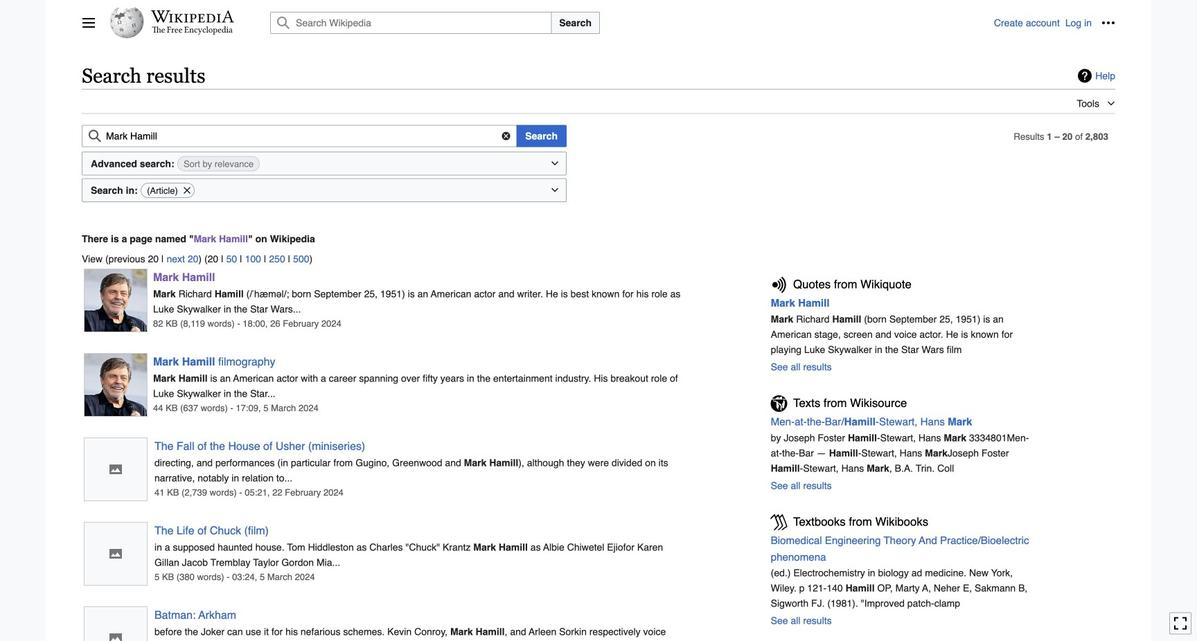 Task type: vqa. For each thing, say whether or not it's contained in the screenshot.
Logowikiquote
yes



Task type: describe. For each thing, give the bounding box(es) containing it.
thumbnail for mark hamill image
[[84, 269, 148, 333]]

logowikibooks image
[[771, 514, 787, 531]]

menu image
[[82, 16, 96, 30]]

remove image
[[182, 184, 192, 197]]

fullscreen image
[[1174, 617, 1187, 631]]

personal tools navigation
[[994, 12, 1120, 34]]

wikipedia image
[[151, 10, 234, 23]]

thumbnail for mark hamill filmography image
[[84, 353, 148, 417]]



Task type: locate. For each thing, give the bounding box(es) containing it.
None search field
[[254, 12, 994, 34], [82, 125, 517, 147], [82, 125, 517, 147]]

logowikisource image
[[771, 395, 787, 412]]

log in and more options image
[[1102, 16, 1115, 30]]

logowikiquote image
[[771, 277, 787, 293]]

Search Wikipedia search field
[[270, 12, 552, 34]]

main content
[[76, 62, 1121, 642]]

none search field 'search wikipedia'
[[254, 12, 994, 34]]

the free encyclopedia image
[[152, 26, 233, 35]]



